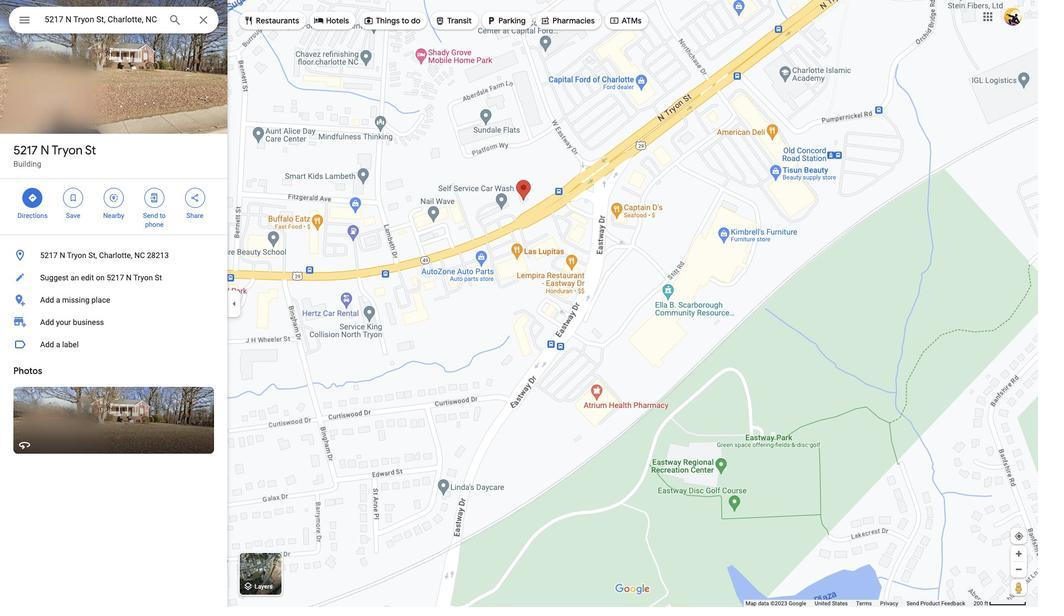 Task type: describe. For each thing, give the bounding box(es) containing it.
united
[[815, 601, 831, 607]]

united states button
[[815, 600, 848, 607]]

terms button
[[857, 600, 872, 607]]

5217 inside 'button'
[[107, 273, 124, 282]]

google account: ben nelson  
(ben.nelson1980@gmail.com) image
[[1005, 8, 1023, 25]]

things
[[376, 16, 400, 26]]

photos
[[13, 366, 42, 377]]

nc
[[134, 251, 145, 260]]

200 ft
[[974, 601, 989, 607]]

footer inside google maps element
[[746, 600, 974, 607]]

charlotte,
[[99, 251, 132, 260]]

label
[[62, 340, 79, 349]]

add a missing place button
[[0, 289, 228, 311]]

show your location image
[[1015, 532, 1025, 542]]

 things to do
[[364, 15, 421, 27]]

n for st,
[[60, 251, 65, 260]]

tryon for st,
[[67, 251, 86, 260]]

actions for 5217 n tryon st region
[[0, 179, 228, 235]]

add a label button
[[0, 334, 228, 356]]


[[190, 192, 200, 204]]

send product feedback
[[907, 601, 966, 607]]

transit
[[448, 16, 472, 26]]


[[486, 15, 497, 27]]

parking
[[499, 16, 526, 26]]


[[435, 15, 445, 27]]

building
[[13, 160, 41, 168]]

terms
[[857, 601, 872, 607]]

on
[[96, 273, 105, 282]]

a for label
[[56, 340, 60, 349]]

 hotels
[[314, 15, 349, 27]]

states
[[833, 601, 848, 607]]


[[610, 15, 620, 27]]

google
[[789, 601, 807, 607]]

business
[[73, 318, 104, 327]]

place
[[91, 296, 110, 305]]

data
[[758, 601, 770, 607]]


[[109, 192, 119, 204]]

do
[[411, 16, 421, 26]]

suggest an edit on 5217 n tryon st
[[40, 273, 162, 282]]


[[314, 15, 324, 27]]

5217 n tryon st, charlotte, nc 28213
[[40, 251, 169, 260]]

tryon for st
[[52, 143, 83, 158]]

st,
[[88, 251, 97, 260]]

to inside  things to do
[[402, 16, 409, 26]]

google maps element
[[0, 0, 1039, 607]]

add a label
[[40, 340, 79, 349]]

privacy button
[[881, 600, 899, 607]]

a for missing
[[56, 296, 60, 305]]

restaurants
[[256, 16, 299, 26]]

ft
[[985, 601, 989, 607]]

layers
[[255, 584, 273, 591]]

st inside 5217 n tryon st building
[[85, 143, 96, 158]]

send for send product feedback
[[907, 601, 920, 607]]


[[244, 15, 254, 27]]

add your business
[[40, 318, 104, 327]]

 search field
[[9, 7, 219, 36]]



Task type: vqa. For each thing, say whether or not it's contained in the screenshot.
third Add
yes



Task type: locate. For each thing, give the bounding box(es) containing it.
add for add a missing place
[[40, 296, 54, 305]]

2 vertical spatial tryon
[[133, 273, 153, 282]]

tryon down nc
[[133, 273, 153, 282]]

a inside button
[[56, 340, 60, 349]]

to
[[402, 16, 409, 26], [160, 212, 166, 220]]

28213
[[147, 251, 169, 260]]

your
[[56, 318, 71, 327]]

1 vertical spatial send
[[907, 601, 920, 607]]

0 vertical spatial a
[[56, 296, 60, 305]]

0 vertical spatial send
[[143, 212, 158, 220]]

add your business link
[[0, 311, 228, 334]]

tryon inside button
[[67, 251, 86, 260]]

5217 inside button
[[40, 251, 58, 260]]

feedback
[[942, 601, 966, 607]]

1 horizontal spatial to
[[402, 16, 409, 26]]

1 vertical spatial 5217
[[40, 251, 58, 260]]

n inside 'button'
[[126, 273, 132, 282]]

add inside button
[[40, 340, 54, 349]]

add inside button
[[40, 296, 54, 305]]

tryon inside 5217 n tryon st building
[[52, 143, 83, 158]]

200
[[974, 601, 984, 607]]

add for add your business
[[40, 318, 54, 327]]

5217 N Tryon St, Charlotte, NC 28213 field
[[9, 7, 219, 33]]

0 horizontal spatial to
[[160, 212, 166, 220]]

send for send to phone
[[143, 212, 158, 220]]

0 vertical spatial 5217
[[13, 143, 38, 158]]

st inside 'button'
[[155, 273, 162, 282]]

1 add from the top
[[40, 296, 54, 305]]

2 vertical spatial 5217
[[107, 273, 124, 282]]

5217
[[13, 143, 38, 158], [40, 251, 58, 260], [107, 273, 124, 282]]

footer
[[746, 600, 974, 607]]


[[541, 15, 551, 27]]

to left do
[[402, 16, 409, 26]]

n up building
[[41, 143, 49, 158]]

united states
[[815, 601, 848, 607]]

pharmacies
[[553, 16, 595, 26]]

2 a from the top
[[56, 340, 60, 349]]

add
[[40, 296, 54, 305], [40, 318, 54, 327], [40, 340, 54, 349]]

None field
[[45, 13, 160, 26]]


[[28, 192, 38, 204]]

suggest
[[40, 273, 69, 282]]

map data ©2023 google
[[746, 601, 807, 607]]

suggest an edit on 5217 n tryon st button
[[0, 267, 228, 289]]

5217 for st,
[[40, 251, 58, 260]]

2 vertical spatial add
[[40, 340, 54, 349]]

5217 right on
[[107, 273, 124, 282]]

5217 up building
[[13, 143, 38, 158]]

send inside send to phone
[[143, 212, 158, 220]]

send up phone
[[143, 212, 158, 220]]

hotels
[[326, 16, 349, 26]]

a left label
[[56, 340, 60, 349]]

2 horizontal spatial 5217
[[107, 273, 124, 282]]

share
[[186, 212, 204, 220]]

map
[[746, 601, 757, 607]]

1 horizontal spatial n
[[60, 251, 65, 260]]

5217 n tryon st main content
[[0, 0, 228, 607]]

2 vertical spatial n
[[126, 273, 132, 282]]

 atms
[[610, 15, 642, 27]]

send
[[143, 212, 158, 220], [907, 601, 920, 607]]

tryon up 
[[52, 143, 83, 158]]

nearby
[[103, 212, 124, 220]]

add a missing place
[[40, 296, 110, 305]]

add left your
[[40, 318, 54, 327]]


[[364, 15, 374, 27]]

tryon
[[52, 143, 83, 158], [67, 251, 86, 260], [133, 273, 153, 282]]

n inside button
[[60, 251, 65, 260]]

tryon left the st,
[[67, 251, 86, 260]]

save
[[66, 212, 80, 220]]

0 vertical spatial to
[[402, 16, 409, 26]]

0 horizontal spatial n
[[41, 143, 49, 158]]

st
[[85, 143, 96, 158], [155, 273, 162, 282]]

 parking
[[486, 15, 526, 27]]

send left product
[[907, 601, 920, 607]]

to up phone
[[160, 212, 166, 220]]

send inside button
[[907, 601, 920, 607]]

footer containing map data ©2023 google
[[746, 600, 974, 607]]

1 vertical spatial to
[[160, 212, 166, 220]]

0 vertical spatial tryon
[[52, 143, 83, 158]]

add down suggest in the top left of the page
[[40, 296, 54, 305]]

edit
[[81, 273, 94, 282]]

1 vertical spatial n
[[60, 251, 65, 260]]

 button
[[9, 7, 40, 36]]

0 vertical spatial add
[[40, 296, 54, 305]]

show street view coverage image
[[1011, 580, 1028, 596]]


[[18, 12, 31, 28]]

an
[[71, 273, 79, 282]]

2 add from the top
[[40, 318, 54, 327]]

1 vertical spatial tryon
[[67, 251, 86, 260]]

send to phone
[[143, 212, 166, 229]]

1 vertical spatial st
[[155, 273, 162, 282]]

add for add a label
[[40, 340, 54, 349]]

a left the missing
[[56, 296, 60, 305]]

0 horizontal spatial st
[[85, 143, 96, 158]]

0 vertical spatial st
[[85, 143, 96, 158]]

tryon inside 'button'
[[133, 273, 153, 282]]

send product feedback button
[[907, 600, 966, 607]]

atms
[[622, 16, 642, 26]]

1 horizontal spatial st
[[155, 273, 162, 282]]

directions
[[18, 212, 48, 220]]

none field inside 5217 n tryon st, charlotte, nc 28213 field
[[45, 13, 160, 26]]

phone
[[145, 221, 164, 229]]

a
[[56, 296, 60, 305], [56, 340, 60, 349]]

collapse side panel image
[[228, 298, 240, 310]]


[[68, 192, 78, 204]]

0 vertical spatial n
[[41, 143, 49, 158]]

 pharmacies
[[541, 15, 595, 27]]

1 horizontal spatial send
[[907, 601, 920, 607]]

zoom out image
[[1015, 566, 1024, 574]]

1 horizontal spatial 5217
[[40, 251, 58, 260]]

5217 n tryon st, charlotte, nc 28213 button
[[0, 244, 228, 267]]

zoom in image
[[1015, 550, 1024, 558]]

0 horizontal spatial send
[[143, 212, 158, 220]]

5217 inside 5217 n tryon st building
[[13, 143, 38, 158]]

n up suggest in the top left of the page
[[60, 251, 65, 260]]

0 horizontal spatial 5217
[[13, 143, 38, 158]]

add left label
[[40, 340, 54, 349]]

5217 n tryon st building
[[13, 143, 96, 168]]

5217 up suggest in the top left of the page
[[40, 251, 58, 260]]

3 add from the top
[[40, 340, 54, 349]]

missing
[[62, 296, 90, 305]]

a inside button
[[56, 296, 60, 305]]

product
[[921, 601, 941, 607]]

200 ft button
[[974, 601, 1027, 607]]

n inside 5217 n tryon st building
[[41, 143, 49, 158]]


[[149, 192, 159, 204]]

n
[[41, 143, 49, 158], [60, 251, 65, 260], [126, 273, 132, 282]]

1 a from the top
[[56, 296, 60, 305]]

©2023
[[771, 601, 788, 607]]

5217 for st
[[13, 143, 38, 158]]

n down charlotte,
[[126, 273, 132, 282]]

 transit
[[435, 15, 472, 27]]

 restaurants
[[244, 15, 299, 27]]

2 horizontal spatial n
[[126, 273, 132, 282]]

1 vertical spatial add
[[40, 318, 54, 327]]

to inside send to phone
[[160, 212, 166, 220]]

n for st
[[41, 143, 49, 158]]

1 vertical spatial a
[[56, 340, 60, 349]]

privacy
[[881, 601, 899, 607]]



